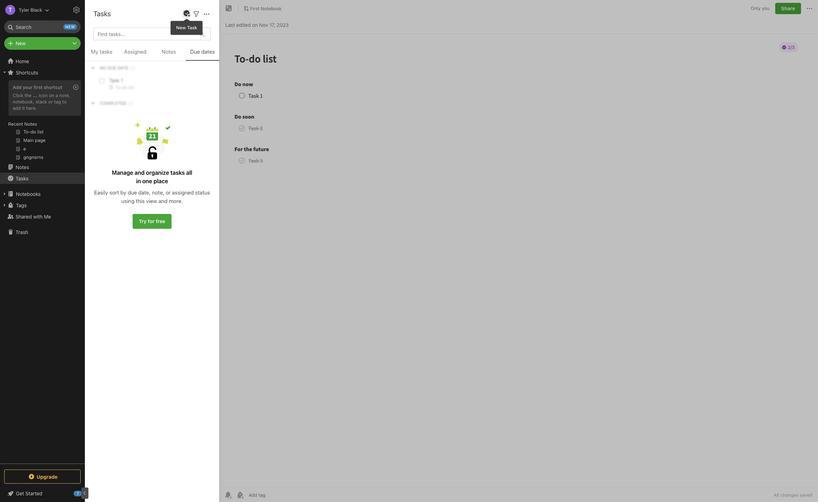 Task type: vqa. For each thing, say whether or not it's contained in the screenshot.
bottommost tab list
no



Task type: describe. For each thing, give the bounding box(es) containing it.
assigned button
[[118, 47, 152, 61]]

do
[[102, 41, 108, 47]]

or for assigned
[[166, 190, 171, 196]]

easily
[[94, 190, 108, 196]]

and inside manage and organize tasks all in one place
[[135, 170, 145, 176]]

home link
[[0, 56, 85, 67]]

the inside group
[[25, 93, 31, 98]]

due
[[190, 48, 200, 55]]

tags button
[[0, 200, 85, 211]]

4 notes
[[93, 22, 111, 28]]

you
[[762, 5, 770, 11]]

notebook,
[[13, 99, 34, 105]]

just now
[[94, 57, 112, 62]]

trash link
[[0, 227, 85, 238]]

notes inside group
[[24, 121, 37, 127]]

0 vertical spatial tasks
[[93, 10, 111, 18]]

add your first shortcut
[[13, 85, 62, 90]]

first
[[250, 6, 259, 11]]

nov 14
[[94, 190, 108, 195]]

home
[[16, 58, 29, 64]]

nov inside the 'note list' 'element'
[[94, 190, 102, 195]]

add
[[13, 105, 21, 111]]

new task tooltip
[[170, 18, 203, 35]]

tasks inside manage and organize tasks all in one place
[[170, 170, 185, 176]]

status
[[195, 190, 210, 196]]

due dates button
[[186, 47, 219, 61]]

1 vertical spatial now
[[104, 57, 112, 62]]

settings image
[[72, 6, 81, 14]]

all changes saved
[[774, 493, 812, 499]]

sort
[[109, 190, 119, 196]]

date,
[[138, 190, 151, 196]]

expand notebooks image
[[2, 191, 7, 197]]

2 do from the left
[[113, 48, 119, 54]]

dates
[[201, 48, 215, 55]]

little
[[99, 90, 109, 96]]

tasks inside my tasks button
[[100, 48, 112, 55]]

click the ...
[[13, 93, 37, 98]]

easily sort by due date, note, or assigned status using this view and more.
[[94, 190, 210, 204]]

all
[[186, 170, 192, 176]]

and inside easily sort by due date, note, or assigned status using this view and more.
[[158, 198, 168, 204]]

notes button
[[152, 47, 186, 61]]

14
[[103, 190, 108, 195]]

new for new task
[[176, 25, 186, 30]]

for
[[148, 219, 155, 225]]

Account field
[[0, 3, 49, 17]]

tags
[[16, 203, 27, 209]]

due
[[128, 190, 137, 196]]

my tasks
[[91, 48, 112, 55]]

notes inside the 'note list' 'element'
[[100, 7, 120, 15]]

on inside "note window" element
[[252, 22, 258, 28]]

soon
[[120, 48, 131, 54]]

More actions and view options field
[[201, 9, 211, 18]]

due dates
[[190, 48, 215, 55]]

a little bit here
[[94, 90, 127, 96]]

new for new
[[16, 40, 26, 46]]

try
[[139, 219, 147, 225]]

get
[[16, 491, 24, 497]]

by
[[120, 190, 126, 196]]

me
[[44, 214, 51, 220]]

7
[[77, 492, 79, 497]]

to
[[62, 99, 67, 105]]

notes inside the notes link
[[16, 164, 29, 170]]

try for free
[[139, 219, 165, 225]]

expand note image
[[225, 4, 233, 13]]

assigned
[[172, 190, 194, 196]]

new task
[[176, 25, 197, 30]]

free
[[156, 219, 165, 225]]

first
[[34, 85, 43, 90]]

tyler black
[[19, 7, 42, 13]]

Help and Learning task checklist field
[[0, 489, 85, 500]]

tag
[[54, 99, 61, 105]]

upgrade
[[37, 475, 58, 481]]

add
[[13, 85, 21, 90]]

my
[[91, 48, 98, 55]]

recent
[[8, 121, 23, 127]]

shortcuts button
[[0, 67, 85, 78]]

notes
[[98, 22, 111, 28]]

only you
[[751, 5, 770, 11]]

place
[[154, 178, 168, 185]]

tyler
[[19, 7, 29, 13]]

Find tasks… text field
[[95, 28, 195, 40]]

main
[[94, 83, 105, 89]]

new
[[65, 24, 75, 29]]

note, inside icon on a note, notebook, stack or tag to add it here.
[[59, 93, 70, 98]]

my tasks button
[[85, 47, 118, 61]]

get started
[[16, 491, 42, 497]]

first notebook button
[[241, 4, 284, 13]]

one
[[142, 178, 152, 185]]

only
[[751, 5, 761, 11]]

notebooks
[[16, 191, 41, 197]]

last
[[225, 22, 235, 28]]

started
[[25, 491, 42, 497]]



Task type: locate. For each thing, give the bounding box(es) containing it.
2/3
[[102, 65, 108, 70]]

new
[[176, 25, 186, 30], [16, 40, 26, 46]]

bit
[[110, 90, 116, 96]]

group containing add your first shortcut
[[0, 78, 85, 164]]

note list element
[[85, 0, 220, 503]]

0 horizontal spatial nov
[[94, 190, 102, 195]]

nov left 17,
[[259, 22, 268, 28]]

for
[[133, 48, 140, 54]]

first notebook
[[250, 6, 282, 11]]

tasks down do
[[100, 48, 112, 55]]

future
[[150, 48, 164, 54]]

new left task on the top left of page
[[176, 25, 186, 30]]

or inside icon on a note, notebook, stack or tag to add it here.
[[48, 99, 53, 105]]

or
[[48, 99, 53, 105], [166, 190, 171, 196]]

0 horizontal spatial the
[[25, 93, 31, 98]]

trash
[[16, 229, 28, 235]]

tasks inside button
[[16, 176, 28, 182]]

and up in
[[135, 170, 145, 176]]

shared with me link
[[0, 211, 85, 222]]

tasks up "4 notes"
[[93, 10, 111, 18]]

0 horizontal spatial note,
[[59, 93, 70, 98]]

manage and organize tasks all in one place
[[112, 170, 192, 185]]

0 vertical spatial on
[[252, 22, 258, 28]]

shortcut
[[44, 85, 62, 90]]

0 horizontal spatial on
[[49, 93, 54, 98]]

new button
[[4, 37, 81, 50]]

or inside easily sort by due date, note, or assigned status using this view and more.
[[166, 190, 171, 196]]

1 horizontal spatial tasks
[[93, 10, 111, 18]]

0 vertical spatial tasks
[[100, 48, 112, 55]]

stack
[[36, 99, 47, 105]]

try for free button
[[133, 214, 171, 229]]

minutes
[[99, 105, 115, 110]]

11
[[94, 105, 98, 110]]

0 horizontal spatial tasks
[[100, 48, 112, 55]]

1 vertical spatial nov
[[94, 190, 102, 195]]

notes left due on the top left of the page
[[162, 48, 176, 55]]

do down to-
[[94, 48, 101, 54]]

saved
[[800, 493, 812, 499]]

ago
[[116, 105, 124, 110]]

note window element
[[220, 0, 818, 503]]

or up more.
[[166, 190, 171, 196]]

with
[[33, 214, 43, 220]]

and right view
[[158, 198, 168, 204]]

on inside icon on a note, notebook, stack or tag to add it here.
[[49, 93, 54, 98]]

0 horizontal spatial and
[[135, 170, 145, 176]]

organize
[[146, 170, 169, 176]]

0 horizontal spatial or
[[48, 99, 53, 105]]

it
[[22, 105, 25, 111]]

1 vertical spatial new
[[16, 40, 26, 46]]

notes up notes at the top left of page
[[100, 7, 120, 15]]

nov left 14
[[94, 190, 102, 195]]

your
[[23, 85, 32, 90]]

more actions and view options image
[[202, 10, 211, 18]]

tasks up notebooks
[[16, 176, 28, 182]]

1 vertical spatial the
[[25, 93, 31, 98]]

1 vertical spatial on
[[49, 93, 54, 98]]

the
[[142, 48, 149, 54], [25, 93, 31, 98]]

click to collapse image
[[82, 490, 88, 498]]

1 horizontal spatial and
[[158, 198, 168, 204]]

notes inside notes button
[[162, 48, 176, 55]]

or for tag
[[48, 99, 53, 105]]

notes link
[[0, 162, 85, 173]]

edited
[[236, 22, 251, 28]]

page
[[107, 83, 118, 89]]

1 horizontal spatial on
[[252, 22, 258, 28]]

tasks left all
[[170, 170, 185, 176]]

notes right 'recent'
[[24, 121, 37, 127]]

expand tags image
[[2, 203, 7, 208]]

group
[[0, 78, 85, 164]]

icon on a note, notebook, stack or tag to add it here.
[[13, 93, 70, 111]]

the left "..." on the top left of page
[[25, 93, 31, 98]]

do down list on the left
[[113, 48, 119, 54]]

new task image
[[183, 10, 191, 18]]

a
[[94, 90, 97, 96]]

0 horizontal spatial new
[[16, 40, 26, 46]]

1 horizontal spatial nov
[[259, 22, 268, 28]]

add a reminder image
[[224, 492, 232, 500]]

1 vertical spatial tasks
[[16, 176, 28, 182]]

on right edited on the top
[[252, 22, 258, 28]]

on
[[252, 22, 258, 28], [49, 93, 54, 98]]

0 vertical spatial or
[[48, 99, 53, 105]]

1 horizontal spatial tasks
[[170, 170, 185, 176]]

on left a
[[49, 93, 54, 98]]

0 horizontal spatial tasks
[[16, 176, 28, 182]]

notes
[[100, 7, 120, 15], [162, 48, 176, 55], [24, 121, 37, 127], [16, 164, 29, 170]]

tasks
[[93, 10, 111, 18], [16, 176, 28, 182]]

now inside to-do list do now do soon for the future
[[102, 48, 111, 54]]

0 vertical spatial note,
[[59, 93, 70, 98]]

the inside to-do list do now do soon for the future
[[142, 48, 149, 54]]

shortcuts
[[16, 70, 38, 76]]

notebook
[[261, 6, 282, 11]]

assigned
[[124, 48, 146, 55]]

just
[[94, 57, 103, 62]]

changes
[[781, 493, 799, 499]]

note, inside easily sort by due date, note, or assigned status using this view and more.
[[152, 190, 164, 196]]

do
[[94, 48, 101, 54], [113, 48, 119, 54]]

icon
[[39, 93, 48, 98]]

task
[[187, 25, 197, 30]]

4
[[93, 22, 97, 28]]

new inside popup button
[[16, 40, 26, 46]]

nov inside "note window" element
[[259, 22, 268, 28]]

share
[[781, 5, 795, 11]]

1 horizontal spatial or
[[166, 190, 171, 196]]

tree containing home
[[0, 56, 85, 464]]

filter tasks image
[[192, 10, 201, 18]]

in
[[136, 178, 141, 185]]

...
[[33, 93, 37, 98]]

17,
[[270, 22, 275, 28]]

share button
[[775, 3, 801, 14]]

gngnsrns
[[94, 168, 116, 174]]

now up 2/3
[[104, 57, 112, 62]]

1 horizontal spatial do
[[113, 48, 119, 54]]

0 vertical spatial now
[[102, 48, 111, 54]]

0 vertical spatial the
[[142, 48, 149, 54]]

add tag image
[[236, 492, 244, 500]]

view
[[146, 198, 157, 204]]

1 horizontal spatial the
[[142, 48, 149, 54]]

shared with me
[[16, 214, 51, 220]]

note, up view
[[152, 190, 164, 196]]

more.
[[169, 198, 183, 204]]

the right "for"
[[142, 48, 149, 54]]

here.
[[26, 105, 37, 111]]

1 do from the left
[[94, 48, 101, 54]]

1 vertical spatial note,
[[152, 190, 164, 196]]

tasks button
[[0, 173, 85, 184]]

0 horizontal spatial do
[[94, 48, 101, 54]]

now down do
[[102, 48, 111, 54]]

all
[[774, 493, 779, 499]]

Filter tasks field
[[192, 9, 201, 18]]

2023
[[277, 22, 289, 28]]

list
[[109, 41, 116, 47]]

note,
[[59, 93, 70, 98], [152, 190, 164, 196]]

1 vertical spatial or
[[166, 190, 171, 196]]

shared
[[16, 214, 32, 220]]

last edited on nov 17, 2023
[[225, 22, 289, 28]]

tree
[[0, 56, 85, 464]]

new search field
[[9, 21, 77, 33]]

Search text field
[[9, 21, 76, 33]]

or left 'tag'
[[48, 99, 53, 105]]

upgrade button
[[4, 470, 81, 485]]

11 minutes ago
[[94, 105, 124, 110]]

Note Editor text field
[[220, 34, 818, 488]]

new inside tooltip
[[176, 25, 186, 30]]

1 vertical spatial tasks
[[170, 170, 185, 176]]

recent notes
[[8, 121, 37, 127]]

1 horizontal spatial note,
[[152, 190, 164, 196]]

notes up tasks button
[[16, 164, 29, 170]]

0 vertical spatial new
[[176, 25, 186, 30]]

1 horizontal spatial new
[[176, 25, 186, 30]]

0 vertical spatial and
[[135, 170, 145, 176]]

main page
[[94, 83, 118, 89]]

to-
[[94, 41, 102, 47]]

1 vertical spatial and
[[158, 198, 168, 204]]

note, up the to
[[59, 93, 70, 98]]

0 vertical spatial nov
[[259, 22, 268, 28]]

here
[[117, 90, 127, 96]]

new up home at the top left of page
[[16, 40, 26, 46]]

and
[[135, 170, 145, 176], [158, 198, 168, 204]]



